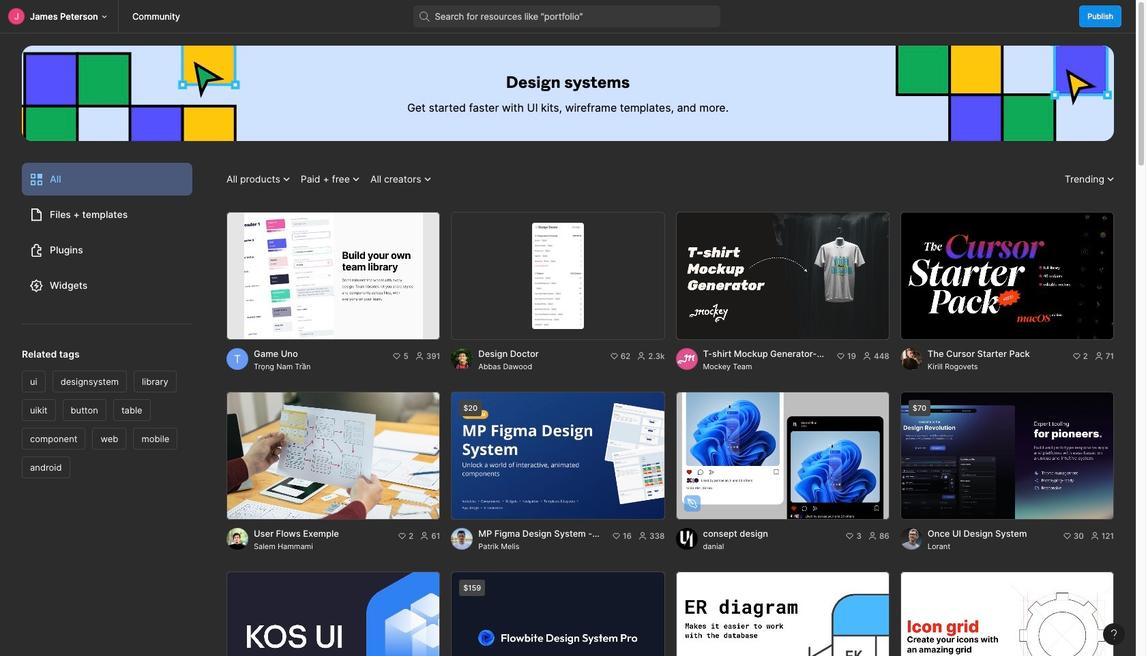 Task type: vqa. For each thing, say whether or not it's contained in the screenshot.
'Search for resources like "portfolio"' text field
yes



Task type: locate. For each thing, give the bounding box(es) containing it.
game uno image
[[226, 212, 440, 340]]

er diagram image
[[676, 572, 889, 657]]

help image
[[1111, 630, 1117, 640]]

t-shirt mockup generator- mockey.ai image
[[676, 212, 889, 340]]

flowbite design system pro image
[[451, 572, 665, 657]]

Search for resources like "portfolio" text field
[[435, 8, 709, 25]]

consept design image
[[676, 392, 889, 520]]



Task type: describe. For each thing, give the bounding box(es) containing it.
user flows exemple image
[[226, 392, 440, 520]]

icon grid image
[[900, 572, 1114, 657]]

the cursor starter pack image
[[900, 212, 1114, 340]]

once ui design system image
[[900, 392, 1114, 520]]

design doctor image
[[462, 223, 654, 329]]

kos ui. сross-platform design system for products based on the kasperskyos platform image
[[226, 572, 440, 657]]

mp figma design system - premium image
[[451, 392, 665, 520]]

search large 32 image
[[413, 5, 435, 27]]



